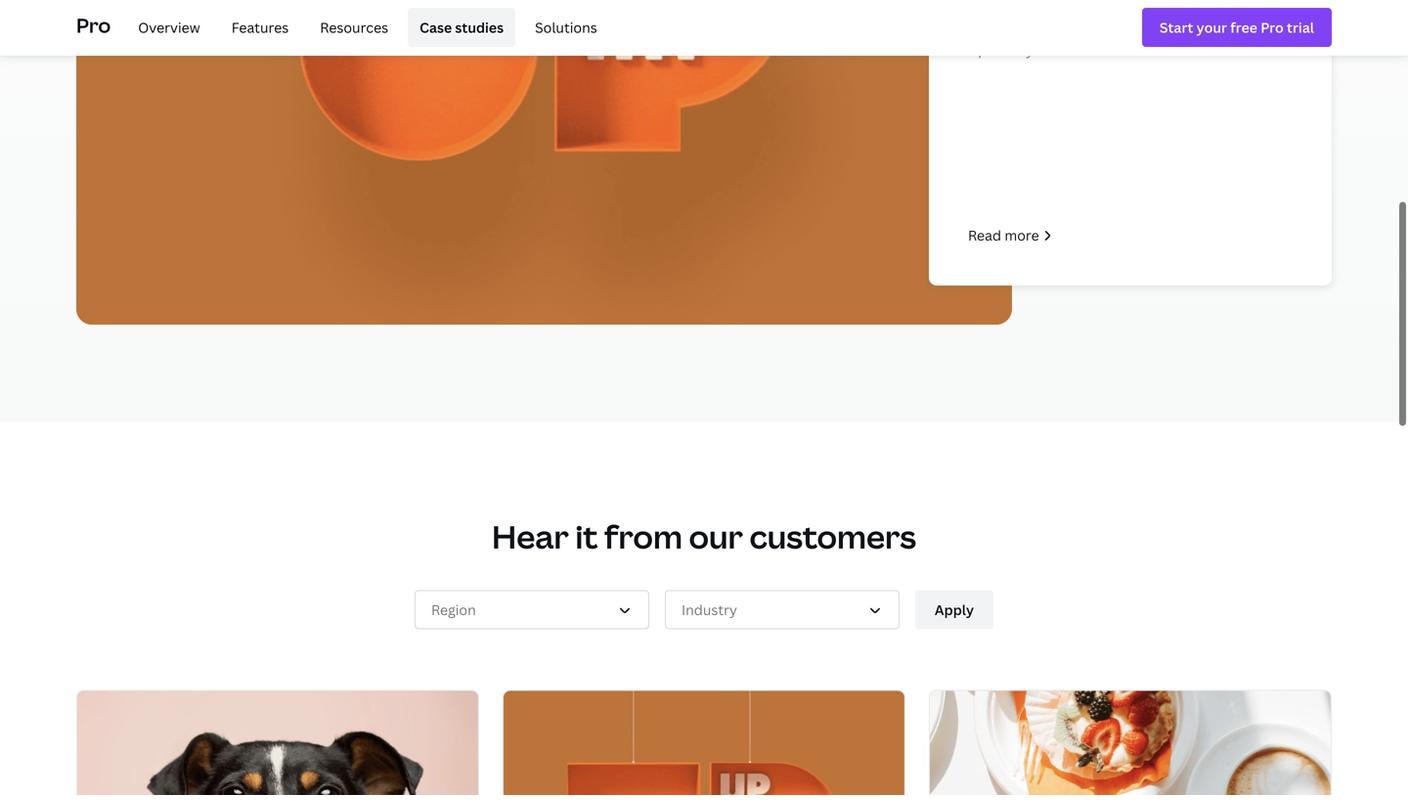 Task type: vqa. For each thing, say whether or not it's contained in the screenshot.
"Top level navigation" element
no



Task type: describe. For each thing, give the bounding box(es) containing it.
region button
[[415, 589, 650, 629]]

start your free pro trial image
[[1160, 16, 1315, 38]]

studies
[[455, 18, 504, 36]]

pro element
[[76, 0, 1332, 55]]

resources link
[[308, 8, 400, 47]]

writer
[[1037, 40, 1077, 58]]

upworthy
[[968, 40, 1034, 58]]

solutions
[[535, 18, 597, 36]]

overview link
[[126, 8, 212, 47]]

read more
[[968, 225, 1040, 244]]

menu bar inside pro element
[[119, 8, 609, 47]]

upworthy writer
[[968, 40, 1077, 58]]

it
[[576, 515, 598, 557]]

our
[[689, 515, 743, 557]]

overview
[[138, 18, 200, 36]]

hear it from our customers
[[492, 515, 917, 557]]

features
[[232, 18, 289, 36]]

resources
[[320, 18, 389, 36]]

customers
[[750, 515, 917, 557]]



Task type: locate. For each thing, give the bounding box(es) containing it.
more
[[1005, 225, 1040, 244]]

read more link
[[968, 224, 1293, 246]]

case studies
[[420, 18, 504, 36]]

menu bar containing overview
[[119, 8, 609, 47]]

industry
[[682, 600, 738, 618]]

solutions link
[[523, 8, 609, 47]]

menu bar
[[119, 8, 609, 47]]

region
[[431, 600, 476, 618]]

features link
[[220, 8, 301, 47]]

pro
[[76, 12, 111, 38]]

hear
[[492, 515, 569, 557]]

from
[[605, 515, 683, 557]]

case
[[420, 18, 452, 36]]

read
[[968, 225, 1002, 244]]

case studies link
[[408, 8, 516, 47]]

industry button
[[665, 589, 900, 629]]



